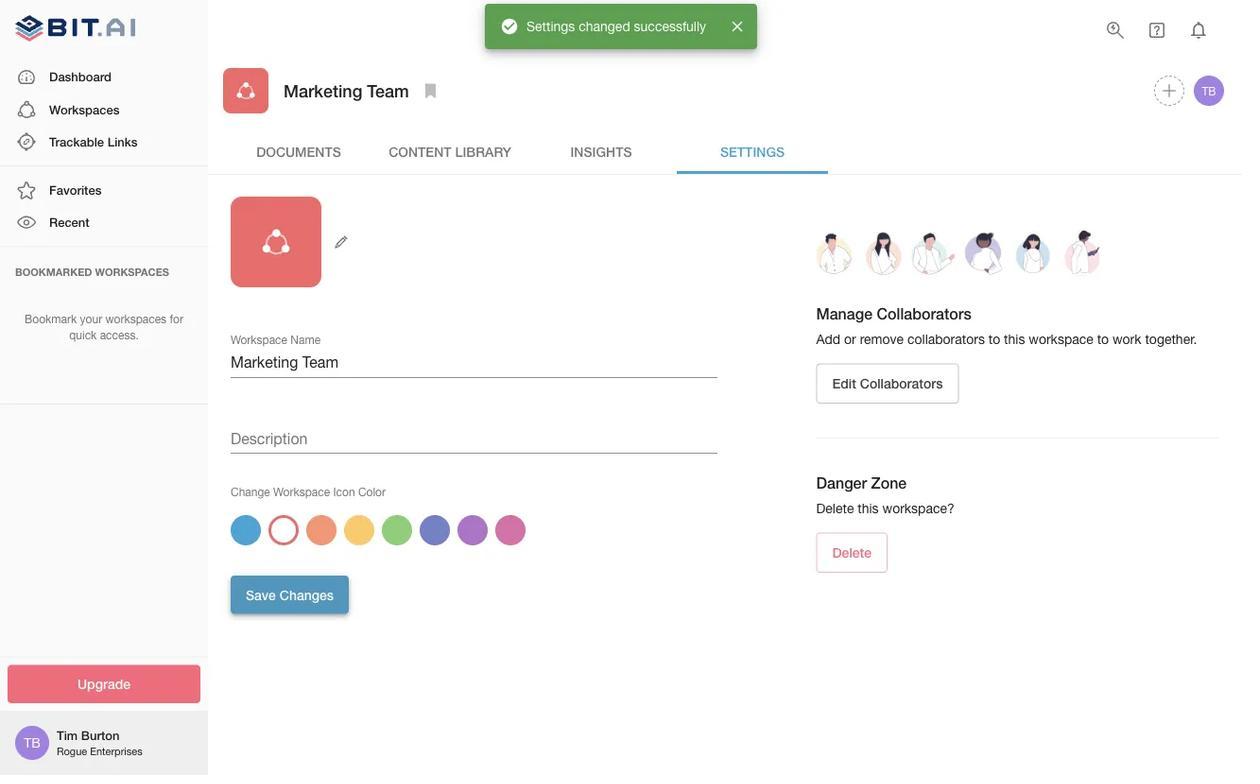Task type: locate. For each thing, give the bounding box(es) containing it.
workspace left name
[[231, 333, 288, 346]]

to left work
[[1098, 332, 1110, 347]]

upgrade
[[78, 677, 131, 692]]

manage collaborators add or remove collaborators to this workspace to work together.
[[817, 305, 1198, 347]]

0 vertical spatial settings
[[527, 19, 575, 34]]

recent
[[49, 215, 90, 230]]

workspace
[[231, 333, 288, 346], [273, 485, 330, 499]]

collaborators inside manage collaborators add or remove collaborators to this workspace to work together.
[[877, 305, 972, 323]]

bookmarked workspaces
[[15, 266, 169, 278]]

documents
[[256, 144, 341, 159]]

1 vertical spatial collaborators
[[861, 376, 944, 392]]

danger
[[817, 474, 868, 492]]

to right collaborators
[[989, 332, 1001, 347]]

tim
[[57, 729, 78, 743]]

this
[[1005, 332, 1026, 347], [858, 501, 879, 517]]

this left 'workspace'
[[1005, 332, 1026, 347]]

delete down danger
[[817, 501, 855, 517]]

0 horizontal spatial tb
[[24, 735, 40, 751]]

for
[[170, 313, 183, 326]]

settings for settings changed successfully
[[527, 19, 575, 34]]

name
[[291, 333, 321, 346]]

trackable links
[[49, 134, 138, 149]]

0 vertical spatial this
[[1005, 332, 1026, 347]]

collaborators for manage
[[877, 305, 972, 323]]

delete inside 'danger zone delete this workspace?'
[[817, 501, 855, 517]]

1 vertical spatial workspace
[[273, 485, 330, 499]]

marketing
[[284, 80, 363, 101]]

collaborators inside button
[[861, 376, 944, 392]]

0 vertical spatial tb
[[1203, 84, 1217, 97]]

collaborators down remove
[[861, 376, 944, 392]]

add
[[817, 332, 841, 347]]

save changes button
[[231, 576, 349, 614]]

tb
[[1203, 84, 1217, 97], [24, 735, 40, 751]]

0 horizontal spatial this
[[858, 501, 879, 517]]

1 vertical spatial delete
[[833, 546, 872, 561]]

links
[[108, 134, 138, 149]]

workspace left icon
[[273, 485, 330, 499]]

to
[[989, 332, 1001, 347], [1098, 332, 1110, 347]]

bookmark image
[[420, 79, 442, 102]]

settings
[[527, 19, 575, 34], [721, 144, 785, 159]]

this down zone
[[858, 501, 879, 517]]

insights
[[571, 144, 632, 159]]

workspaces
[[95, 266, 169, 278]]

1 horizontal spatial settings
[[721, 144, 785, 159]]

0 horizontal spatial settings
[[527, 19, 575, 34]]

Workspace Description text field
[[231, 424, 718, 454]]

content library link
[[375, 129, 526, 174]]

tab list
[[223, 129, 1228, 174]]

bookmark your workspaces for quick access.
[[25, 313, 183, 342]]

0 vertical spatial collaborators
[[877, 305, 972, 323]]

trackable links button
[[0, 126, 208, 158]]

your
[[80, 313, 102, 326]]

1 horizontal spatial this
[[1005, 332, 1026, 347]]

quick
[[69, 329, 97, 342]]

together.
[[1146, 332, 1198, 347]]

collaborators up collaborators
[[877, 305, 972, 323]]

0 vertical spatial workspace
[[231, 333, 288, 346]]

1 to from the left
[[989, 332, 1001, 347]]

delete
[[817, 501, 855, 517], [833, 546, 872, 561]]

edit collaborators
[[833, 376, 944, 392]]

0 horizontal spatial to
[[989, 332, 1001, 347]]

tb inside button
[[1203, 84, 1217, 97]]

1 vertical spatial this
[[858, 501, 879, 517]]

tb button
[[1192, 73, 1228, 109]]

1 horizontal spatial to
[[1098, 332, 1110, 347]]

delete down 'danger zone delete this workspace?'
[[833, 546, 872, 561]]

settings link
[[677, 129, 829, 174]]

1 vertical spatial settings
[[721, 144, 785, 159]]

0 vertical spatial delete
[[817, 501, 855, 517]]

collaborators
[[877, 305, 972, 323], [861, 376, 944, 392]]

settings inside alert
[[527, 19, 575, 34]]

1 horizontal spatial tb
[[1203, 84, 1217, 97]]

manage
[[817, 305, 873, 323]]

zone
[[872, 474, 907, 492]]

marketing team
[[284, 80, 409, 101]]



Task type: vqa. For each thing, say whether or not it's contained in the screenshot.
-
no



Task type: describe. For each thing, give the bounding box(es) containing it.
bookmarked
[[15, 266, 92, 278]]

delete inside button
[[833, 546, 872, 561]]

recent button
[[0, 207, 208, 239]]

save changes
[[246, 587, 334, 603]]

bookmark
[[25, 313, 77, 326]]

workspaces button
[[0, 93, 208, 126]]

this inside manage collaborators add or remove collaborators to this workspace to work together.
[[1005, 332, 1026, 347]]

dashboard
[[49, 70, 112, 84]]

access.
[[100, 329, 139, 342]]

danger zone delete this workspace?
[[817, 474, 955, 517]]

workspace
[[1029, 332, 1094, 347]]

change workspace icon color
[[231, 485, 386, 499]]

remove
[[860, 332, 904, 347]]

workspaces
[[105, 313, 167, 326]]

icon
[[333, 485, 355, 499]]

favorites button
[[0, 174, 208, 207]]

upgrade button
[[8, 665, 201, 704]]

or
[[845, 332, 857, 347]]

changed
[[579, 19, 631, 34]]

workspace name
[[231, 333, 321, 346]]

delete button
[[817, 533, 888, 573]]

rogue
[[57, 746, 87, 758]]

collaborators for edit
[[861, 376, 944, 392]]

enterprises
[[90, 746, 143, 758]]

edit collaborators button
[[817, 364, 960, 404]]

library
[[455, 144, 512, 159]]

settings changed successfully alert
[[485, 4, 758, 49]]

workspace?
[[883, 501, 955, 517]]

favorites
[[49, 183, 102, 197]]

dashboard button
[[0, 61, 208, 93]]

successfully
[[634, 19, 707, 34]]

documents link
[[223, 129, 375, 174]]

edit
[[833, 376, 857, 392]]

team
[[367, 80, 409, 101]]

workspaces
[[49, 102, 120, 117]]

burton
[[81, 729, 120, 743]]

trackable
[[49, 134, 104, 149]]

insights link
[[526, 129, 677, 174]]

tim burton rogue enterprises
[[57, 729, 143, 758]]

save
[[246, 587, 276, 603]]

color
[[358, 485, 386, 499]]

2 to from the left
[[1098, 332, 1110, 347]]

work
[[1113, 332, 1142, 347]]

settings for settings
[[721, 144, 785, 159]]

tab list containing documents
[[223, 129, 1228, 174]]

collaborators
[[908, 332, 986, 347]]

settings changed successfully
[[527, 19, 707, 34]]

content library
[[389, 144, 512, 159]]

changes
[[280, 587, 334, 603]]

this inside 'danger zone delete this workspace?'
[[858, 501, 879, 517]]

content
[[389, 144, 452, 159]]

1 vertical spatial tb
[[24, 735, 40, 751]]

Workspace Name text field
[[231, 348, 718, 378]]

change
[[231, 485, 270, 499]]



